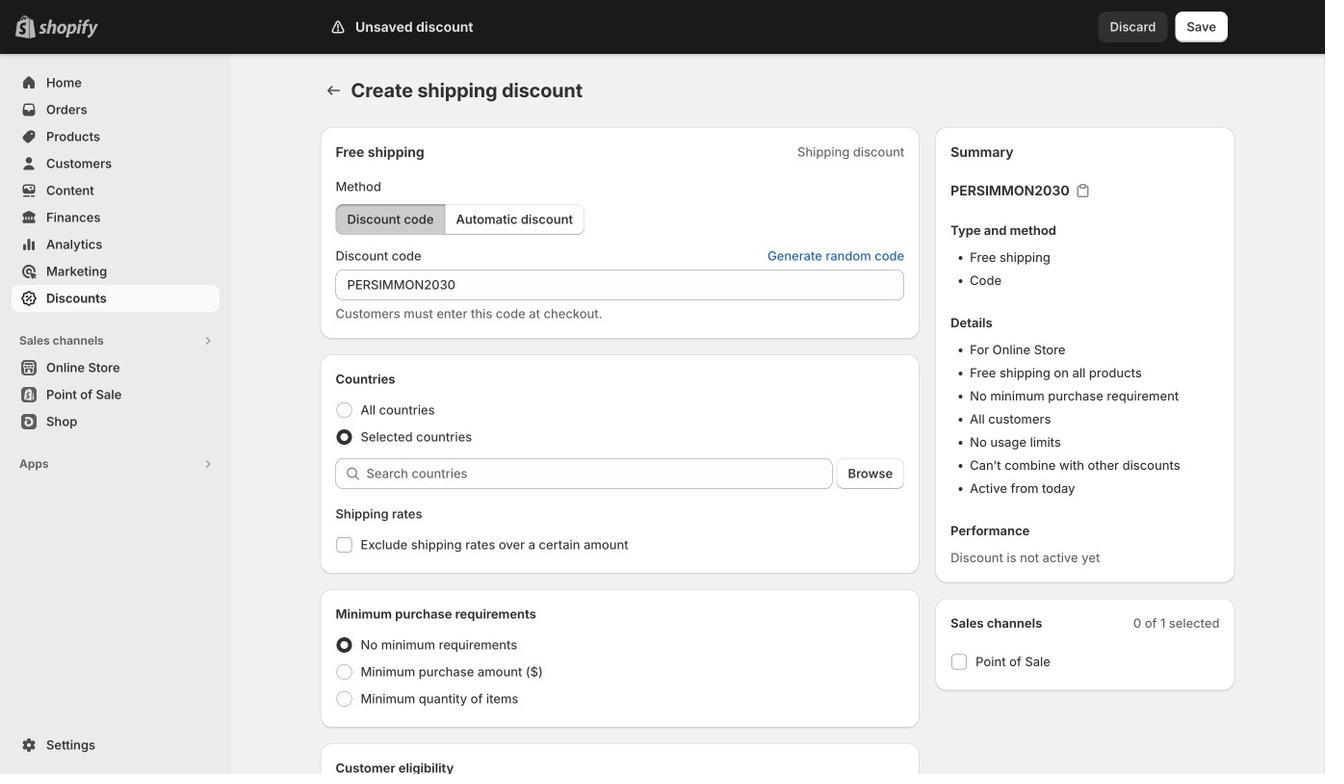Task type: locate. For each thing, give the bounding box(es) containing it.
None text field
[[336, 270, 905, 301]]

shopify image
[[39, 19, 98, 38]]



Task type: describe. For each thing, give the bounding box(es) containing it.
Search countries text field
[[367, 459, 833, 489]]



Task type: vqa. For each thing, say whether or not it's contained in the screenshot.
Shopify Image
yes



